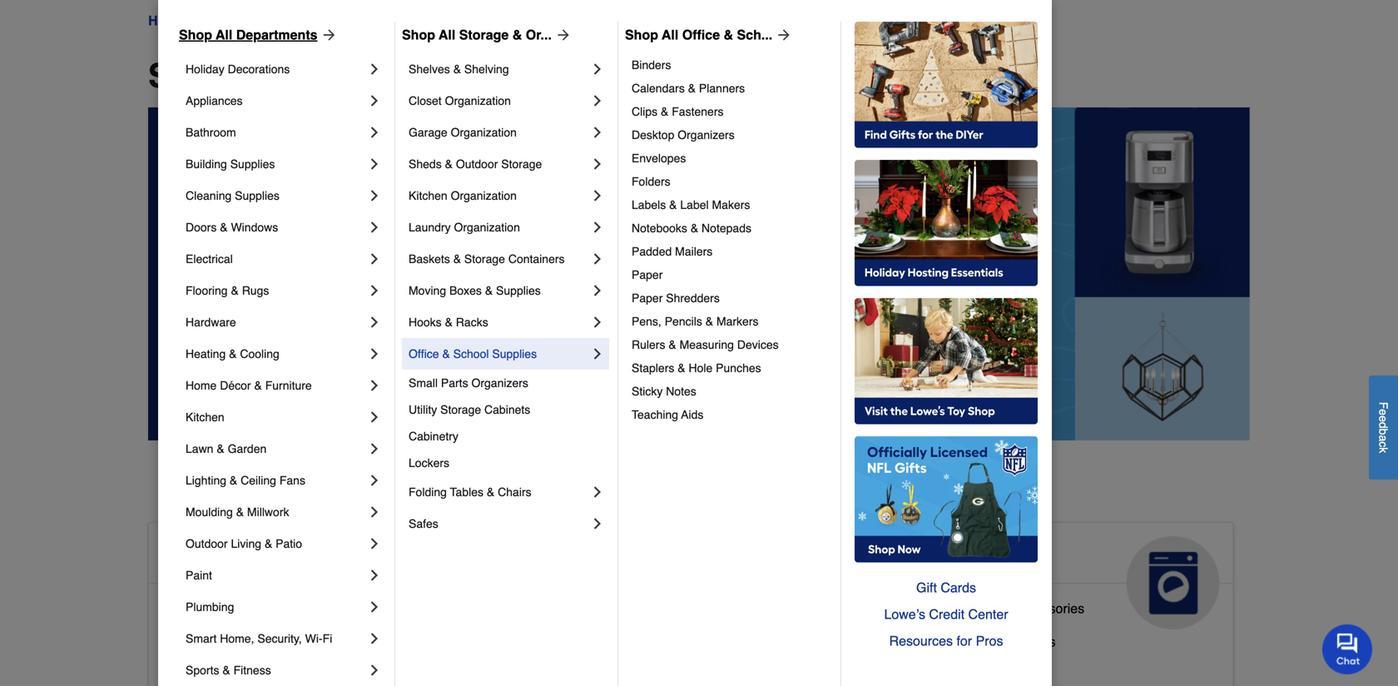 Task type: vqa. For each thing, say whether or not it's contained in the screenshot.
Item Subtotal (5)
no



Task type: locate. For each thing, give the bounding box(es) containing it.
heating & cooling link
[[186, 338, 366, 370]]

0 horizontal spatial pet
[[533, 661, 553, 676]]

& up fasteners
[[688, 82, 696, 95]]

supplies up small parts organizers link
[[492, 347, 537, 361]]

notepads
[[702, 221, 752, 235]]

markers
[[717, 315, 759, 328]]

sports & fitness link
[[186, 654, 366, 686]]

pet inside animal & pet care
[[641, 543, 677, 569]]

fasteners
[[672, 105, 724, 118]]

kitchen up laundry
[[409, 189, 448, 202]]

shop
[[179, 27, 212, 42], [402, 27, 435, 42], [625, 27, 659, 42]]

pet inside pet beds, houses, & furniture link
[[533, 661, 553, 676]]

2 horizontal spatial shop
[[625, 27, 659, 42]]

bathroom up the building
[[186, 126, 236, 139]]

accessible bathroom
[[162, 601, 287, 616]]

furniture right houses,
[[660, 661, 713, 676]]

0 horizontal spatial organizers
[[472, 376, 529, 390]]

envelopes
[[632, 152, 686, 165]]

appliances link up chillers
[[891, 523, 1234, 629]]

sheds & outdoor storage
[[409, 157, 542, 171]]

supplies inside the office & school supplies link
[[492, 347, 537, 361]]

all up holiday decorations
[[216, 27, 233, 42]]

departments for shop
[[291, 57, 495, 95]]

0 horizontal spatial furniture
[[265, 379, 312, 392]]

& inside staplers & hole punches link
[[678, 361, 686, 375]]

organization down shelving
[[445, 94, 511, 107]]

appliances link down the decorations
[[186, 85, 366, 117]]

& right "lawn"
[[217, 442, 225, 455]]

0 horizontal spatial parts
[[441, 376, 468, 390]]

lockers link
[[409, 450, 606, 476]]

rulers
[[632, 338, 666, 351]]

appliances down holiday at the top
[[186, 94, 243, 107]]

departments up holiday decorations
[[200, 13, 276, 28]]

1 e from the top
[[1378, 409, 1391, 415]]

chevron right image for baskets & storage containers
[[589, 251, 606, 267]]

& inside shop all storage & or... link
[[513, 27, 522, 42]]

shop up shelves
[[402, 27, 435, 42]]

parts down cards
[[967, 601, 998, 616]]

accessible up smart
[[162, 601, 226, 616]]

chevron right image for kitchen organization
[[589, 187, 606, 204]]

living
[[231, 537, 261, 550]]

kitchen up "lawn"
[[186, 410, 225, 424]]

& inside the office & school supplies link
[[442, 347, 450, 361]]

cooling
[[240, 347, 280, 361]]

paper for paper shredders
[[632, 291, 663, 305]]

outdoor down garage organization
[[456, 157, 498, 171]]

notebooks & notepads
[[632, 221, 752, 235]]

& right sheds
[[445, 157, 453, 171]]

& right boxes
[[485, 284, 493, 297]]

3 shop from the left
[[625, 27, 659, 42]]

accessible for accessible bathroom
[[162, 601, 226, 616]]

0 horizontal spatial shop
[[179, 27, 212, 42]]

0 horizontal spatial kitchen
[[186, 410, 225, 424]]

& inside 'moulding & millwork' link
[[236, 505, 244, 519]]

wine
[[978, 634, 1008, 649]]

parts for appliance
[[967, 601, 998, 616]]

smart home, security, wi-fi
[[186, 632, 332, 645]]

0 vertical spatial parts
[[441, 376, 468, 390]]

bathroom up smart home, security, wi-fi at the bottom of page
[[230, 601, 287, 616]]

heating
[[186, 347, 226, 361]]

1 horizontal spatial pet
[[641, 543, 677, 569]]

a
[[1378, 435, 1391, 441]]

1 paper from the top
[[632, 268, 663, 281]]

chevron right image for lawn & garden
[[366, 440, 383, 457]]

& left school
[[442, 347, 450, 361]]

& down 'accessible bedroom' link
[[223, 664, 230, 677]]

shop all departments link
[[179, 25, 338, 45]]

& down label
[[691, 221, 699, 235]]

electrical link
[[186, 243, 366, 275]]

1 shop from the left
[[179, 27, 212, 42]]

0 vertical spatial furniture
[[265, 379, 312, 392]]

departments up garage
[[291, 57, 495, 95]]

sports & fitness
[[186, 664, 271, 677]]

kitchen organization
[[409, 189, 517, 202]]

accessible down smart
[[162, 667, 226, 683]]

& left patio on the bottom of page
[[265, 537, 273, 550]]

accessible inside accessible bathroom link
[[162, 601, 226, 616]]

& inside sports & fitness link
[[223, 664, 230, 677]]

& left label
[[670, 198, 677, 211]]

shop for shop all office & sch...
[[625, 27, 659, 42]]

paper down padded
[[632, 268, 663, 281]]

1 vertical spatial outdoor
[[186, 537, 228, 550]]

accessible inside accessible entry & home link
[[162, 667, 226, 683]]

0 vertical spatial pet
[[641, 543, 677, 569]]

supplies for building supplies
[[230, 157, 275, 171]]

0 vertical spatial organizers
[[678, 128, 735, 142]]

chat invite button image
[[1323, 624, 1374, 674]]

supplies inside moving boxes & supplies link
[[496, 284, 541, 297]]

chevron right image for sheds & outdoor storage
[[589, 156, 606, 172]]

arrow right image for shop all departments
[[318, 27, 338, 43]]

pet beds, houses, & furniture
[[533, 661, 713, 676]]

chevron right image for bathroom
[[366, 124, 383, 141]]

organization down sheds & outdoor storage on the top left of the page
[[451, 189, 517, 202]]

1 vertical spatial paper
[[632, 291, 663, 305]]

1 vertical spatial kitchen
[[186, 410, 225, 424]]

paper inside paper link
[[632, 268, 663, 281]]

1 vertical spatial appliances
[[904, 543, 1029, 569]]

& inside sheds & outdoor storage link
[[445, 157, 453, 171]]

aids
[[682, 408, 704, 421]]

outdoor down moulding
[[186, 537, 228, 550]]

organization inside kitchen organization "link"
[[451, 189, 517, 202]]

storage up kitchen organization "link"
[[501, 157, 542, 171]]

arrow right image
[[318, 27, 338, 43], [552, 27, 572, 43], [773, 27, 793, 43]]

chevron right image for paint
[[366, 567, 383, 584]]

paper inside 'link'
[[632, 291, 663, 305]]

smart home, security, wi-fi link
[[186, 623, 366, 654]]

staplers & hole punches link
[[632, 356, 829, 380]]

laundry organization
[[409, 221, 520, 234]]

0 horizontal spatial arrow right image
[[318, 27, 338, 43]]

wi-
[[305, 632, 323, 645]]

1 horizontal spatial arrow right image
[[552, 27, 572, 43]]

2 e from the top
[[1378, 415, 1391, 422]]

& left pros
[[965, 634, 974, 649]]

& right houses,
[[647, 661, 656, 676]]

planners
[[699, 82, 745, 95]]

0 vertical spatial office
[[683, 27, 720, 42]]

shop all office & sch... link
[[625, 25, 793, 45]]

organization for garage organization
[[451, 126, 517, 139]]

accessible for accessible entry & home
[[162, 667, 226, 683]]

staplers
[[632, 361, 675, 375]]

d
[[1378, 422, 1391, 428]]

chevron right image for laundry organization
[[589, 219, 606, 236]]

parts up utility storage cabinets
[[441, 376, 468, 390]]

1 vertical spatial pet
[[533, 661, 553, 676]]

chevron right image for office & school supplies
[[589, 346, 606, 362]]

livestock supplies link
[[533, 624, 644, 657]]

& right rulers
[[669, 338, 677, 351]]

paper shredders
[[632, 291, 720, 305]]

accessible up the sports
[[162, 634, 226, 649]]

& inside labels & label makers "link"
[[670, 198, 677, 211]]

2 paper from the top
[[632, 291, 663, 305]]

kitchen for kitchen
[[186, 410, 225, 424]]

office up small
[[409, 347, 439, 361]]

pros
[[976, 633, 1004, 649]]

& inside the appliance parts & accessories link
[[1001, 601, 1010, 616]]

& up measuring
[[706, 315, 714, 328]]

organization up sheds & outdoor storage on the top left of the page
[[451, 126, 517, 139]]

clips
[[632, 105, 658, 118]]

3 accessible from the top
[[162, 634, 226, 649]]

supplies down containers
[[496, 284, 541, 297]]

0 horizontal spatial appliances
[[186, 94, 243, 107]]

departments up the holiday decorations link
[[236, 27, 318, 42]]

décor
[[220, 379, 251, 392]]

& right décor
[[254, 379, 262, 392]]

visit the lowe's toy shop. image
[[855, 298, 1038, 425]]

for
[[957, 633, 973, 649]]

organization inside "laundry organization" link
[[454, 221, 520, 234]]

teaching aids
[[632, 408, 704, 421]]

chevron right image for shelves & shelving
[[589, 61, 606, 77]]

& left rugs
[[231, 284, 239, 297]]

staplers & hole punches
[[632, 361, 762, 375]]

supplies up houses,
[[593, 627, 644, 643]]

& inside folding tables & chairs link
[[487, 485, 495, 499]]

chevron right image for kitchen
[[366, 409, 383, 425]]

1 horizontal spatial kitchen
[[409, 189, 448, 202]]

safes
[[409, 517, 439, 530]]

& inside "calendars & planners" link
[[688, 82, 696, 95]]

& right the 'doors'
[[220, 221, 228, 234]]

chevron right image for outdoor living & patio
[[366, 535, 383, 552]]

bedroom
[[230, 634, 284, 649]]

1 horizontal spatial appliances
[[904, 543, 1029, 569]]

doors & windows link
[[186, 211, 366, 243]]

chevron right image for hooks & racks
[[589, 314, 606, 331]]

furniture down heating & cooling link
[[265, 379, 312, 392]]

& right baskets on the left top of the page
[[454, 252, 461, 266]]

1 horizontal spatial appliances link
[[891, 523, 1234, 629]]

3 arrow right image from the left
[[773, 27, 793, 43]]

pet beds, houses, & furniture link
[[533, 657, 713, 686]]

& right tables
[[487, 485, 495, 499]]

plumbing link
[[186, 591, 366, 623]]

baskets
[[409, 252, 450, 266]]

0 horizontal spatial appliances link
[[186, 85, 366, 117]]

chevron right image
[[589, 61, 606, 77], [589, 124, 606, 141], [589, 156, 606, 172], [366, 187, 383, 204], [366, 219, 383, 236], [589, 251, 606, 267], [366, 282, 383, 299], [589, 282, 606, 299], [589, 346, 606, 362], [366, 377, 383, 394], [366, 409, 383, 425], [366, 440, 383, 457], [366, 504, 383, 520], [589, 515, 606, 532], [366, 567, 383, 584], [366, 662, 383, 679]]

arrow right image up shop all departments
[[318, 27, 338, 43]]

supplies inside building supplies link
[[230, 157, 275, 171]]

accessible for accessible bedroom
[[162, 634, 226, 649]]

folding tables & chairs link
[[409, 476, 589, 508]]

arrow right image inside shop all office & sch... link
[[773, 27, 793, 43]]

holiday
[[186, 62, 225, 76]]

2 arrow right image from the left
[[552, 27, 572, 43]]

organization for laundry organization
[[454, 221, 520, 234]]

organization inside garage organization 'link'
[[451, 126, 517, 139]]

1 horizontal spatial shop
[[402, 27, 435, 42]]

organization up baskets & storage containers
[[454, 221, 520, 234]]

organizers up utility storage cabinets link
[[472, 376, 529, 390]]

hooks
[[409, 316, 442, 329]]

chevron right image for electrical
[[366, 251, 383, 267]]

0 vertical spatial paper
[[632, 268, 663, 281]]

appliances image
[[1127, 536, 1220, 629]]

accessible inside accessible home link
[[162, 543, 284, 569]]

organization inside closet organization link
[[445, 94, 511, 107]]

& inside the baskets & storage containers link
[[454, 252, 461, 266]]

smart
[[186, 632, 217, 645]]

moulding & millwork
[[186, 505, 289, 519]]

arrow right image up shelves & shelving link
[[552, 27, 572, 43]]

2 accessible from the top
[[162, 601, 226, 616]]

1 horizontal spatial furniture
[[660, 661, 713, 676]]

accessible down moulding
[[162, 543, 284, 569]]

kitchen inside "link"
[[409, 189, 448, 202]]

organizers down fasteners
[[678, 128, 735, 142]]

shop up binders
[[625, 27, 659, 42]]

millwork
[[247, 505, 289, 519]]

chevron right image
[[366, 61, 383, 77], [366, 92, 383, 109], [589, 92, 606, 109], [366, 124, 383, 141], [366, 156, 383, 172], [589, 187, 606, 204], [589, 219, 606, 236], [366, 251, 383, 267], [366, 314, 383, 331], [589, 314, 606, 331], [366, 346, 383, 362], [366, 472, 383, 489], [589, 484, 606, 500], [366, 535, 383, 552], [366, 599, 383, 615], [366, 630, 383, 647]]

calendars
[[632, 82, 685, 95]]

& left hole
[[678, 361, 686, 375]]

laundry organization link
[[409, 211, 589, 243]]

1 vertical spatial parts
[[967, 601, 998, 616]]

& right shelves
[[454, 62, 461, 76]]

0 vertical spatial appliances link
[[186, 85, 366, 117]]

chevron right image for garage organization
[[589, 124, 606, 141]]

1 accessible from the top
[[162, 543, 284, 569]]

fans
[[280, 474, 306, 487]]

all down the shop all departments link
[[240, 57, 282, 95]]

1 vertical spatial organizers
[[472, 376, 529, 390]]

& right entry
[[265, 667, 273, 683]]

all for shop all storage & or...
[[439, 27, 456, 42]]

& left the ceiling
[[230, 474, 238, 487]]

& up wine
[[1001, 601, 1010, 616]]

appliances up cards
[[904, 543, 1029, 569]]

arrow right image for shop all office & sch...
[[773, 27, 793, 43]]

closet
[[409, 94, 442, 107]]

departments for shop
[[236, 27, 318, 42]]

appliance parts & accessories
[[904, 601, 1085, 616]]

rulers & measuring devices link
[[632, 333, 829, 356]]

arrow right image up binders link on the top
[[773, 27, 793, 43]]

1 vertical spatial appliances link
[[891, 523, 1234, 629]]

beverage & wine chillers
[[904, 634, 1056, 649]]

arrow right image inside shop all storage & or... link
[[552, 27, 572, 43]]

& inside clips & fasteners link
[[661, 105, 669, 118]]

0 vertical spatial outdoor
[[456, 157, 498, 171]]

chevron right image for home décor & furniture
[[366, 377, 383, 394]]

binders link
[[632, 53, 829, 77]]

0 horizontal spatial office
[[409, 347, 439, 361]]

racks
[[456, 316, 488, 329]]

& inside the hooks & racks link
[[445, 316, 453, 329]]

shop all office & sch...
[[625, 27, 773, 42]]

all up binders
[[662, 27, 679, 42]]

paper for paper
[[632, 268, 663, 281]]

0 vertical spatial kitchen
[[409, 189, 448, 202]]

all up shelves & shelving
[[439, 27, 456, 42]]

pencils
[[665, 315, 703, 328]]

& right the clips
[[661, 105, 669, 118]]

& inside pet beds, houses, & furniture link
[[647, 661, 656, 676]]

labels
[[632, 198, 666, 211]]

& inside lawn & garden link
[[217, 442, 225, 455]]

cabinets
[[485, 403, 531, 416]]

lockers
[[409, 456, 450, 470]]

& left sch...
[[724, 27, 734, 42]]

officially licensed n f l gifts. shop now. image
[[855, 436, 1038, 563]]

1 arrow right image from the left
[[318, 27, 338, 43]]

supplies inside livestock supplies link
[[593, 627, 644, 643]]

outdoor living & patio
[[186, 537, 302, 550]]

resources
[[890, 633, 953, 649]]

office up binders link on the top
[[683, 27, 720, 42]]

& inside flooring & rugs link
[[231, 284, 239, 297]]

punches
[[716, 361, 762, 375]]

accessible for accessible home
[[162, 543, 284, 569]]

calendars & planners link
[[632, 77, 829, 100]]

building
[[186, 157, 227, 171]]

rugs
[[242, 284, 269, 297]]

1 vertical spatial office
[[409, 347, 439, 361]]

enjoy savings year-round. no matter what you're shopping for, find what you need at a great price. image
[[148, 107, 1251, 440]]

rulers & measuring devices
[[632, 338, 779, 351]]

chevron right image for folding tables & chairs
[[589, 484, 606, 500]]

paper shredders link
[[632, 286, 829, 310]]

& inside beverage & wine chillers link
[[965, 634, 974, 649]]

paper up the pens,
[[632, 291, 663, 305]]

shop up holiday at the top
[[179, 27, 212, 42]]

ceiling
[[241, 474, 276, 487]]

2 horizontal spatial arrow right image
[[773, 27, 793, 43]]

supplies for livestock supplies
[[593, 627, 644, 643]]

e up d
[[1378, 409, 1391, 415]]

e up "b"
[[1378, 415, 1391, 422]]

organizers inside 'desktop organizers' link
[[678, 128, 735, 142]]

storage down 'small parts organizers'
[[441, 403, 481, 416]]

1 horizontal spatial organizers
[[678, 128, 735, 142]]

4 accessible from the top
[[162, 667, 226, 683]]

hardware
[[186, 316, 236, 329]]

chevron right image for appliances
[[366, 92, 383, 109]]

chevron right image for hardware
[[366, 314, 383, 331]]

2 shop from the left
[[402, 27, 435, 42]]

laundry
[[409, 221, 451, 234]]

supplies up windows on the top of page
[[235, 189, 280, 202]]

& right animal
[[618, 543, 634, 569]]

chevron right image for moulding & millwork
[[366, 504, 383, 520]]

accessible inside 'accessible bedroom' link
[[162, 634, 226, 649]]

& left millwork
[[236, 505, 244, 519]]

1 horizontal spatial parts
[[967, 601, 998, 616]]

& left racks
[[445, 316, 453, 329]]

chevron right image for building supplies
[[366, 156, 383, 172]]

chevron right image for cleaning supplies
[[366, 187, 383, 204]]

patio
[[276, 537, 302, 550]]

& left cooling
[[229, 347, 237, 361]]

beds,
[[557, 661, 591, 676]]

supplies up cleaning supplies
[[230, 157, 275, 171]]

arrow right image inside the shop all departments link
[[318, 27, 338, 43]]

supplies inside cleaning supplies 'link'
[[235, 189, 280, 202]]

kitchen organization link
[[409, 180, 589, 211]]

kitchen
[[409, 189, 448, 202], [186, 410, 225, 424]]

all for shop all office & sch...
[[662, 27, 679, 42]]

teaching aids link
[[632, 403, 829, 426]]

& left or...
[[513, 27, 522, 42]]

garage organization
[[409, 126, 517, 139]]



Task type: describe. For each thing, give the bounding box(es) containing it.
1 vertical spatial furniture
[[660, 661, 713, 676]]

pens,
[[632, 315, 662, 328]]

chairs
[[498, 485, 532, 499]]

livestock
[[533, 627, 589, 643]]

home,
[[220, 632, 254, 645]]

f e e d b a c k button
[[1370, 375, 1399, 479]]

chevron right image for heating & cooling
[[366, 346, 383, 362]]

all for shop all departments
[[240, 57, 282, 95]]

sheds
[[409, 157, 442, 171]]

chevron right image for flooring & rugs
[[366, 282, 383, 299]]

0 vertical spatial bathroom
[[186, 126, 236, 139]]

find gifts for the diyer. image
[[855, 22, 1038, 148]]

shop for shop all departments
[[179, 27, 212, 42]]

gift cards
[[917, 580, 977, 595]]

all for shop all departments
[[216, 27, 233, 42]]

cleaning
[[186, 189, 232, 202]]

holiday hosting essentials. image
[[855, 160, 1038, 286]]

labels & label makers
[[632, 198, 751, 211]]

teaching
[[632, 408, 679, 421]]

& inside heating & cooling link
[[229, 347, 237, 361]]

storage up shelving
[[459, 27, 509, 42]]

kitchen link
[[186, 401, 366, 433]]

lighting & ceiling fans link
[[186, 465, 366, 496]]

or...
[[526, 27, 552, 42]]

parts for small
[[441, 376, 468, 390]]

& inside rulers & measuring devices link
[[669, 338, 677, 351]]

chevron right image for smart home, security, wi-fi
[[366, 630, 383, 647]]

kitchen for kitchen organization
[[409, 189, 448, 202]]

1 vertical spatial bathroom
[[230, 601, 287, 616]]

utility storage cabinets
[[409, 403, 531, 416]]

chevron right image for safes
[[589, 515, 606, 532]]

tables
[[450, 485, 484, 499]]

office & school supplies link
[[409, 338, 589, 370]]

folders
[[632, 175, 671, 188]]

clips & fasteners
[[632, 105, 724, 118]]

accessible home link
[[149, 523, 492, 629]]

fitness
[[234, 664, 271, 677]]

baskets & storage containers link
[[409, 243, 589, 275]]

chevron right image for moving boxes & supplies
[[589, 282, 606, 299]]

& inside moving boxes & supplies link
[[485, 284, 493, 297]]

chevron right image for plumbing
[[366, 599, 383, 615]]

chevron right image for sports & fitness
[[366, 662, 383, 679]]

organizers inside small parts organizers link
[[472, 376, 529, 390]]

cards
[[941, 580, 977, 595]]

cleaning supplies
[[186, 189, 280, 202]]

shelves
[[409, 62, 450, 76]]

houses,
[[595, 661, 644, 676]]

home décor & furniture link
[[186, 370, 366, 401]]

binders
[[632, 58, 671, 72]]

resources for pros link
[[855, 628, 1038, 654]]

sheds & outdoor storage link
[[409, 148, 589, 180]]

beverage
[[904, 634, 961, 649]]

beverage & wine chillers link
[[904, 630, 1056, 664]]

bathroom link
[[186, 117, 366, 148]]

labels & label makers link
[[632, 193, 829, 216]]

storage up moving boxes & supplies
[[465, 252, 505, 266]]

1 horizontal spatial office
[[683, 27, 720, 42]]

& inside outdoor living & patio link
[[265, 537, 273, 550]]

paper link
[[632, 263, 829, 286]]

organization for closet organization
[[445, 94, 511, 107]]

accessible bedroom link
[[162, 630, 284, 664]]

& inside shop all office & sch... link
[[724, 27, 734, 42]]

moving boxes & supplies link
[[409, 275, 589, 306]]

hooks & racks link
[[409, 306, 589, 338]]

baskets & storage containers
[[409, 252, 565, 266]]

& inside animal & pet care
[[618, 543, 634, 569]]

cabinetry
[[409, 430, 459, 443]]

& inside accessible entry & home link
[[265, 667, 273, 683]]

lawn & garden
[[186, 442, 267, 455]]

& inside doors & windows link
[[220, 221, 228, 234]]

small
[[409, 376, 438, 390]]

lowe's credit center link
[[855, 601, 1038, 628]]

b
[[1378, 428, 1391, 435]]

lawn & garden link
[[186, 433, 366, 465]]

holiday decorations
[[186, 62, 290, 76]]

supplies for cleaning supplies
[[235, 189, 280, 202]]

calendars & planners
[[632, 82, 745, 95]]

lighting
[[186, 474, 227, 487]]

moving boxes & supplies
[[409, 284, 541, 297]]

windows
[[231, 221, 278, 234]]

& inside pens, pencils & markers link
[[706, 315, 714, 328]]

devices
[[738, 338, 779, 351]]

& inside shelves & shelving link
[[454, 62, 461, 76]]

makers
[[712, 198, 751, 211]]

garage
[[409, 126, 448, 139]]

clips & fasteners link
[[632, 100, 829, 123]]

& inside lighting & ceiling fans link
[[230, 474, 238, 487]]

chevron right image for holiday decorations
[[366, 61, 383, 77]]

k
[[1378, 447, 1391, 453]]

moving
[[409, 284, 446, 297]]

cleaning supplies link
[[186, 180, 366, 211]]

shop for shop all storage & or...
[[402, 27, 435, 42]]

home inside accessible entry & home link
[[277, 667, 313, 683]]

shop all storage & or... link
[[402, 25, 572, 45]]

padded
[[632, 245, 672, 258]]

fi
[[323, 632, 332, 645]]

1 horizontal spatial outdoor
[[456, 157, 498, 171]]

hooks & racks
[[409, 316, 488, 329]]

animal & pet care link
[[520, 523, 863, 629]]

chevron right image for doors & windows
[[366, 219, 383, 236]]

& inside the home décor & furniture link
[[254, 379, 262, 392]]

chevron right image for closet organization
[[589, 92, 606, 109]]

shelves & shelving link
[[409, 53, 589, 85]]

0 horizontal spatial outdoor
[[186, 537, 228, 550]]

animal & pet care image
[[756, 536, 849, 629]]

accessible home image
[[385, 536, 478, 629]]

0 vertical spatial appliances
[[186, 94, 243, 107]]

& inside notebooks & notepads link
[[691, 221, 699, 235]]

shop all storage & or...
[[402, 27, 552, 42]]

arrow right image for shop all storage & or...
[[552, 27, 572, 43]]

organization for kitchen organization
[[451, 189, 517, 202]]

chevron right image for lighting & ceiling fans
[[366, 472, 383, 489]]

cabinetry link
[[409, 423, 606, 450]]

accessories
[[1014, 601, 1085, 616]]

sticky notes
[[632, 385, 697, 398]]

moulding & millwork link
[[186, 496, 366, 528]]

folding tables & chairs
[[409, 485, 532, 499]]

home inside accessible home link
[[291, 543, 355, 569]]

sticky notes link
[[632, 380, 829, 403]]

entry
[[230, 667, 261, 683]]

paint
[[186, 569, 212, 582]]

accessible home
[[162, 543, 355, 569]]

utility
[[409, 403, 437, 416]]



